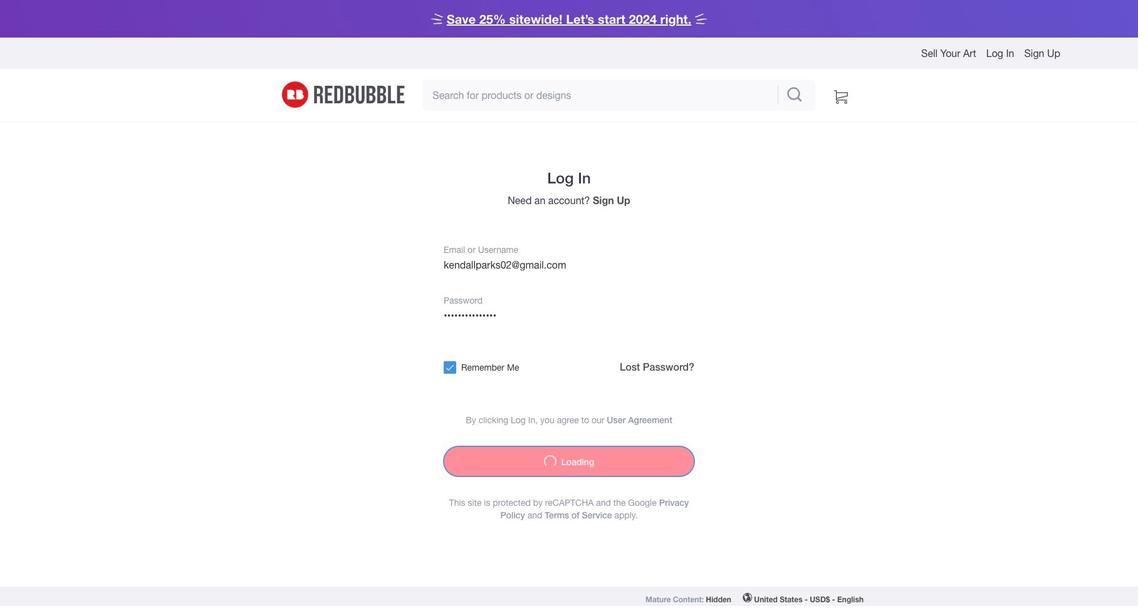 Task type: describe. For each thing, give the bounding box(es) containing it.
Search search field
[[423, 79, 775, 111]]

cart image
[[834, 86, 848, 104]]



Task type: locate. For each thing, give the bounding box(es) containing it.
None text field
[[444, 250, 694, 280]]

None search field
[[423, 79, 815, 111]]

None password field
[[444, 301, 694, 331]]

None submit
[[706, 596, 731, 605]]



Task type: vqa. For each thing, say whether or not it's contained in the screenshot.
GALAXY
no



